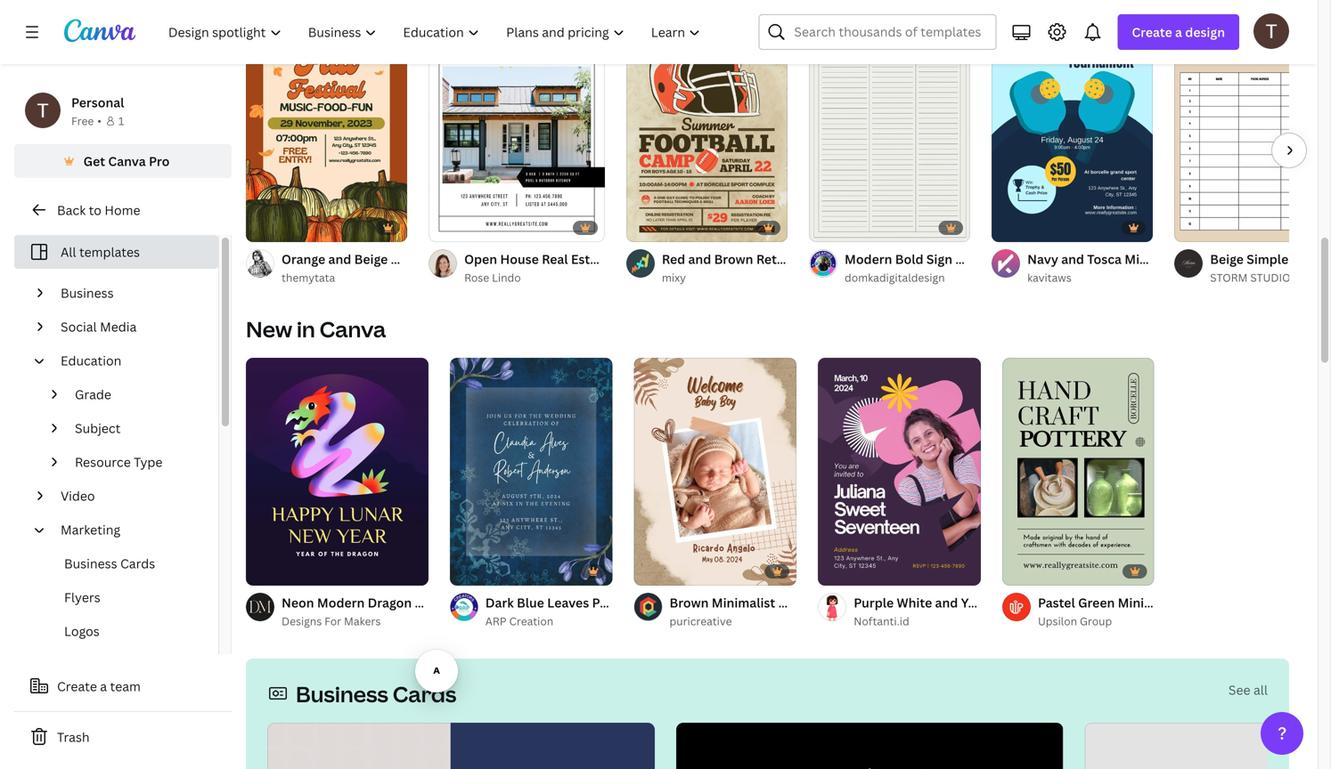 Task type: vqa. For each thing, say whether or not it's contained in the screenshot.
Flyer in the Open House Real Estate Flyer Rose Lindo
yes



Task type: describe. For each thing, give the bounding box(es) containing it.
dark blue leaves pattern wedding card arp creation
[[485, 595, 725, 629]]

black and white simple personal business card image
[[676, 723, 1064, 770]]

makers
[[344, 614, 381, 629]]

grade
[[75, 386, 111, 403]]

1 vertical spatial cards
[[393, 680, 456, 709]]

designs for makers
[[282, 614, 381, 629]]

for
[[324, 614, 341, 629]]

see all
[[1229, 682, 1268, 699]]

retro
[[391, 251, 424, 268]]

beige simple sign-up sheet image
[[1175, 14, 1331, 242]]

flyers link
[[29, 581, 218, 615]]

social media link
[[53, 310, 208, 344]]

Search search field
[[794, 15, 985, 49]]

video
[[61, 488, 95, 505]]

kavitaws link
[[1027, 269, 1153, 287]]

flyers
[[64, 589, 100, 606]]

fall
[[427, 251, 449, 268]]

terry turtle image
[[1254, 13, 1289, 49]]

domkadigitaldesign
[[845, 270, 945, 285]]

media
[[100, 319, 137, 335]]

personal
[[71, 94, 124, 111]]

arp creation link
[[485, 613, 613, 631]]

all
[[61, 244, 76, 261]]

marketing link
[[53, 513, 208, 547]]

storm studio link
[[1210, 269, 1331, 287]]

designs for makers link
[[282, 613, 428, 631]]

open house real estate flyer rose lindo
[[464, 251, 643, 285]]

home
[[105, 202, 140, 219]]

get canva pro button
[[14, 144, 232, 178]]

social media
[[61, 319, 137, 335]]

in
[[297, 315, 315, 344]]

leaves
[[547, 595, 589, 612]]

orange and beige retro fall festival flyer themytata
[[282, 251, 532, 285]]

0 vertical spatial business
[[61, 285, 114, 302]]

beige simple sign-u link
[[1210, 249, 1331, 269]]

1 vertical spatial business
[[64, 556, 117, 572]]

u
[[1322, 251, 1331, 268]]

trash
[[57, 729, 90, 746]]

pro
[[149, 153, 170, 170]]

back to home
[[57, 202, 140, 219]]

create for create a team
[[57, 679, 97, 695]]

flyer inside open house real estate flyer rose lindo
[[612, 251, 643, 268]]

subject
[[75, 420, 121, 437]]

card inside dark blue leaves pattern wedding card arp creation
[[697, 595, 725, 612]]

domkadigitaldesign link
[[845, 269, 970, 287]]

creation
[[509, 614, 554, 629]]

themytata link
[[282, 269, 407, 287]]

pastel green minimal hand craft pottery pinterest pin image
[[1002, 358, 1154, 586]]

sheet
[[976, 251, 1011, 268]]

a for team
[[100, 679, 107, 695]]

free
[[71, 114, 94, 128]]

bold
[[895, 251, 924, 268]]

dark blue leaves pattern wedding card image
[[450, 358, 613, 586]]

flyer inside orange and beige retro fall festival flyer themytata
[[502, 251, 532, 268]]

to
[[89, 202, 102, 219]]

see all link
[[1229, 682, 1268, 699]]

all templates
[[61, 244, 140, 261]]

wedding
[[640, 595, 694, 612]]

marketing
[[61, 522, 120, 539]]

festival
[[452, 251, 499, 268]]

1 vertical spatial canva
[[320, 315, 386, 344]]

grey black modern elegant name initials monogram business card image
[[1085, 723, 1331, 770]]

rose lindo link
[[464, 269, 605, 287]]

simple
[[1247, 251, 1289, 268]]

beige inside orange and beige retro fall festival flyer themytata
[[354, 251, 388, 268]]

back to home link
[[14, 192, 232, 228]]

create a design button
[[1118, 14, 1239, 50]]

and
[[328, 251, 351, 268]]

upsilon group
[[1038, 614, 1112, 629]]

1 horizontal spatial business cards
[[296, 680, 456, 709]]

up
[[955, 251, 973, 268]]

minimalist
[[712, 595, 775, 612]]

top level navigation element
[[157, 14, 716, 50]]

upsilon group link
[[1038, 613, 1154, 631]]

themytata
[[282, 270, 335, 285]]

subject button
[[68, 412, 208, 446]]

orange and beige retro fall festival flyer link
[[282, 249, 532, 269]]

modern
[[845, 251, 892, 268]]

resource type
[[75, 454, 163, 471]]

modern bold sign up sheet planner image
[[809, 14, 970, 242]]

logos link
[[29, 615, 218, 649]]

team
[[110, 679, 141, 695]]

canva inside "button"
[[108, 153, 146, 170]]

business link
[[53, 276, 208, 310]]



Task type: locate. For each thing, give the bounding box(es) containing it.
a left team
[[100, 679, 107, 695]]

flyer
[[502, 251, 532, 268], [612, 251, 643, 268]]

beige simple sign-u storm studio
[[1210, 251, 1331, 285]]

design
[[1185, 24, 1225, 41]]

grade button
[[68, 378, 208, 412]]

free •
[[71, 114, 101, 128]]

1 horizontal spatial cards
[[393, 680, 456, 709]]

0 horizontal spatial business cards
[[64, 556, 155, 572]]

puricreative link
[[670, 613, 797, 631]]

1 horizontal spatial beige
[[1210, 251, 1244, 268]]

canva right 'in' at top
[[320, 315, 386, 344]]

logos
[[64, 623, 100, 640]]

red and brown retro football camp flyer image
[[626, 14, 788, 242]]

flyer up "lindo"
[[502, 251, 532, 268]]

studio
[[1250, 270, 1291, 285]]

1 beige from the left
[[354, 251, 388, 268]]

resource type button
[[68, 446, 208, 479]]

0 vertical spatial create
[[1132, 24, 1172, 41]]

1 horizontal spatial a
[[1175, 24, 1182, 41]]

1 vertical spatial a
[[100, 679, 107, 695]]

rose
[[464, 270, 489, 285]]

canva
[[108, 153, 146, 170], [320, 315, 386, 344]]

business down 'for'
[[296, 680, 388, 709]]

1 horizontal spatial create
[[1132, 24, 1172, 41]]

business cards up the flyers link
[[64, 556, 155, 572]]

0 vertical spatial a
[[1175, 24, 1182, 41]]

0 vertical spatial cards
[[120, 556, 155, 572]]

2 vertical spatial business
[[296, 680, 388, 709]]

cards inside business cards link
[[120, 556, 155, 572]]

real
[[542, 251, 568, 268]]

0 horizontal spatial beige
[[354, 251, 388, 268]]

beige inside beige simple sign-u storm studio
[[1210, 251, 1244, 268]]

create a team button
[[14, 669, 232, 705]]

business
[[61, 285, 114, 302], [64, 556, 117, 572], [296, 680, 388, 709]]

open house real estate flyer image
[[429, 14, 605, 242]]

create inside "dropdown button"
[[1132, 24, 1172, 41]]

estate
[[571, 251, 609, 268]]

business cards
[[64, 556, 155, 572], [296, 680, 456, 709]]

noftanti.id link
[[854, 613, 981, 631]]

designs
[[282, 614, 322, 629]]

open
[[464, 251, 497, 268]]

1 horizontal spatial canva
[[320, 315, 386, 344]]

0 horizontal spatial canva
[[108, 153, 146, 170]]

upsilon
[[1038, 614, 1077, 629]]

purple white and yellow modern geometric birthday invitation image
[[818, 358, 981, 586]]

card up puricreative at the right bottom
[[697, 595, 725, 612]]

navy and tosca minimalist pickleball tournamnet flyer image
[[992, 14, 1153, 242]]

planner
[[1014, 251, 1061, 268]]

brown minimalist welcome baby card puricreative
[[670, 595, 900, 629]]

neon modern dragon lunar new year instagram post image
[[246, 358, 428, 586]]

create inside button
[[57, 679, 97, 695]]

a for design
[[1175, 24, 1182, 41]]

1 vertical spatial business cards
[[296, 680, 456, 709]]

sign
[[926, 251, 952, 268]]

pattern
[[592, 595, 637, 612]]

create left design
[[1132, 24, 1172, 41]]

1 flyer from the left
[[502, 251, 532, 268]]

brown minimalist welcome baby card link
[[670, 593, 900, 613]]

social
[[61, 319, 97, 335]]

create a team
[[57, 679, 141, 695]]

all
[[1254, 682, 1268, 699]]

business down marketing
[[64, 556, 117, 572]]

dark blue leaves pattern wedding card link
[[485, 593, 725, 613]]

puricreative
[[670, 614, 732, 629]]

noftanti.id
[[854, 614, 909, 629]]

group
[[1080, 614, 1112, 629]]

house
[[500, 251, 539, 268]]

baby
[[837, 595, 868, 612]]

type
[[134, 454, 163, 471]]

open house real estate flyer link
[[464, 249, 643, 269]]

flyer right estate
[[612, 251, 643, 268]]

cards down marketing link
[[120, 556, 155, 572]]

None search field
[[759, 14, 996, 50]]

cards
[[120, 556, 155, 572], [393, 680, 456, 709]]

lindo
[[492, 270, 521, 285]]

storm
[[1210, 270, 1248, 285]]

a inside button
[[100, 679, 107, 695]]

beige right and
[[354, 251, 388, 268]]

1 card from the left
[[697, 595, 725, 612]]

see
[[1229, 682, 1251, 699]]

0 vertical spatial business cards
[[64, 556, 155, 572]]

new in canva
[[246, 315, 386, 344]]

create left team
[[57, 679, 97, 695]]

back
[[57, 202, 86, 219]]

mixy
[[662, 270, 686, 285]]

card up noftanti.id
[[871, 595, 900, 612]]

0 horizontal spatial card
[[697, 595, 725, 612]]

education link
[[53, 344, 208, 378]]

create for create a design
[[1132, 24, 1172, 41]]

templates
[[79, 244, 140, 261]]

brown minimalist welcome baby card image
[[634, 358, 797, 586]]

1 vertical spatial create
[[57, 679, 97, 695]]

welcome
[[778, 595, 834, 612]]

2 beige from the left
[[1210, 251, 1244, 268]]

blue grey minimalist modern business card image
[[267, 723, 655, 770]]

orange and beige retro fall festival flyer image
[[246, 14, 407, 242]]

0 horizontal spatial flyer
[[502, 251, 532, 268]]

1 horizontal spatial card
[[871, 595, 900, 612]]

create
[[1132, 24, 1172, 41], [57, 679, 97, 695]]

a inside "dropdown button"
[[1175, 24, 1182, 41]]

cards up blue grey minimalist modern business card image
[[393, 680, 456, 709]]

brown
[[670, 595, 709, 612]]

canva left pro
[[108, 153, 146, 170]]

video link
[[53, 479, 208, 513]]

modern bold sign up sheet planner domkadigitaldesign
[[845, 251, 1061, 285]]

education
[[61, 352, 121, 369]]

1 horizontal spatial flyer
[[612, 251, 643, 268]]

2 card from the left
[[871, 595, 900, 612]]

0 vertical spatial canva
[[108, 153, 146, 170]]

get canva pro
[[83, 153, 170, 170]]

•
[[97, 114, 101, 128]]

1
[[118, 114, 124, 128]]

business cards inside business cards link
[[64, 556, 155, 572]]

card
[[697, 595, 725, 612], [871, 595, 900, 612]]

business cards down makers
[[296, 680, 456, 709]]

resource
[[75, 454, 131, 471]]

blue
[[517, 595, 544, 612]]

0 horizontal spatial a
[[100, 679, 107, 695]]

kavitaws
[[1027, 270, 1072, 285]]

2 flyer from the left
[[612, 251, 643, 268]]

create a design
[[1132, 24, 1225, 41]]

get
[[83, 153, 105, 170]]

a left design
[[1175, 24, 1182, 41]]

beige up storm
[[1210, 251, 1244, 268]]

modern bold sign up sheet planner link
[[845, 249, 1061, 269]]

card inside the brown minimalist welcome baby card puricreative
[[871, 595, 900, 612]]

business cards link
[[29, 547, 218, 581]]

new
[[246, 315, 292, 344]]

0 horizontal spatial create
[[57, 679, 97, 695]]

business up the social
[[61, 285, 114, 302]]

0 horizontal spatial cards
[[120, 556, 155, 572]]

orange
[[282, 251, 325, 268]]



